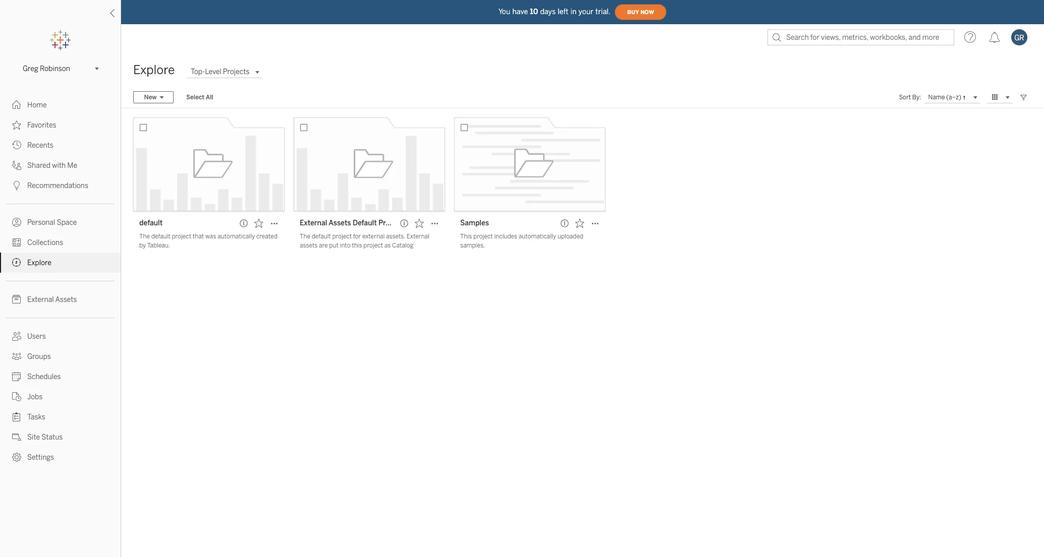 Task type: locate. For each thing, give the bounding box(es) containing it.
by text only_f5he34f image inside 'jobs' link
[[12, 393, 21, 402]]

by text only_f5he34f image inside recents link
[[12, 141, 21, 150]]

by text only_f5he34f image inside favorites link
[[12, 121, 21, 130]]

the for default
[[139, 233, 150, 240]]

5 by text only_f5he34f image from the top
[[12, 295, 21, 304]]

external inside main navigation. press the up and down arrow keys to access links. 'element'
[[27, 296, 54, 304]]

2 vertical spatial external
[[27, 296, 54, 304]]

all
[[206, 94, 213, 101]]

navigation panel element
[[0, 30, 121, 468]]

default for default
[[151, 233, 170, 240]]

default
[[353, 219, 377, 228]]

1 automatically from the left
[[218, 233, 255, 240]]

new button
[[133, 91, 174, 103]]

site
[[27, 434, 40, 442]]

project left that
[[172, 233, 191, 240]]

greg robinson
[[23, 64, 70, 73]]

by text only_f5he34f image for shared with me
[[12, 161, 21, 170]]

by text only_f5he34f image left users
[[12, 332, 21, 341]]

groups link
[[0, 347, 121, 367]]

tableau.
[[147, 242, 170, 249]]

by text only_f5he34f image for tasks
[[12, 413, 21, 422]]

7 by text only_f5he34f image from the top
[[12, 433, 21, 442]]

2 horizontal spatial external
[[407, 233, 430, 240]]

default
[[139, 219, 163, 228], [151, 233, 170, 240], [312, 233, 331, 240]]

with
[[52, 162, 66, 170]]

the inside "the default project for external assets. external assets are put into this project as catalog discovers them."
[[300, 233, 310, 240]]

automatically inside the default project that was automatically created by tableau.
[[218, 233, 255, 240]]

0 horizontal spatial automatically
[[218, 233, 255, 240]]

default inside the default project that was automatically created by tableau.
[[151, 233, 170, 240]]

by text only_f5he34f image inside the shared with me link
[[12, 161, 21, 170]]

1 horizontal spatial external
[[300, 219, 327, 228]]

by text only_f5he34f image
[[12, 121, 21, 130], [12, 141, 21, 150], [12, 218, 21, 227], [12, 238, 21, 247], [12, 332, 21, 341], [12, 352, 21, 361], [12, 433, 21, 442]]

level
[[205, 68, 221, 76]]

main navigation. press the up and down arrow keys to access links. element
[[0, 95, 121, 468]]

by text only_f5he34f image left the personal
[[12, 218, 21, 227]]

recents
[[27, 141, 53, 150]]

external
[[300, 219, 327, 228], [407, 233, 430, 240], [27, 296, 54, 304]]

by text only_f5he34f image left site
[[12, 433, 21, 442]]

by text only_f5he34f image for external assets
[[12, 295, 21, 304]]

by text only_f5he34f image for collections
[[12, 238, 21, 247]]

samples
[[460, 219, 489, 228]]

are
[[319, 242, 328, 249]]

project
[[172, 233, 191, 240], [332, 233, 352, 240], [473, 233, 493, 240], [364, 242, 383, 249]]

1 horizontal spatial assets
[[329, 219, 351, 228]]

by text only_f5he34f image for home
[[12, 100, 21, 110]]

days
[[540, 7, 556, 16]]

as
[[384, 242, 391, 249]]

by text only_f5he34f image for schedules
[[12, 373, 21, 382]]

you
[[499, 7, 511, 16]]

in
[[571, 7, 577, 16]]

0 horizontal spatial the
[[139, 233, 150, 240]]

by text only_f5he34f image inside 'tasks' link
[[12, 413, 21, 422]]

1 the from the left
[[139, 233, 150, 240]]

8 by text only_f5he34f image from the top
[[12, 413, 21, 422]]

project up into in the top of the page
[[332, 233, 352, 240]]

trial.
[[596, 7, 611, 16]]

4 by text only_f5he34f image from the top
[[12, 238, 21, 247]]

the up the assets
[[300, 233, 310, 240]]

external up catalog
[[407, 233, 430, 240]]

external assets
[[27, 296, 77, 304]]

0 vertical spatial external
[[300, 219, 327, 228]]

assets
[[329, 219, 351, 228], [55, 296, 77, 304]]

assets up into in the top of the page
[[329, 219, 351, 228]]

1 horizontal spatial automatically
[[519, 233, 556, 240]]

default image
[[133, 118, 285, 211]]

by text only_f5he34f image inside the settings link
[[12, 453, 21, 462]]

2 the from the left
[[300, 233, 310, 240]]

project inside the default project that was automatically created by tableau.
[[172, 233, 191, 240]]

explore down collections
[[27, 259, 51, 268]]

select all
[[186, 94, 213, 101]]

the up by
[[139, 233, 150, 240]]

personal space link
[[0, 213, 121, 233]]

2 by text only_f5he34f image from the top
[[12, 141, 21, 150]]

1 horizontal spatial the
[[300, 233, 310, 240]]

5 by text only_f5he34f image from the top
[[12, 332, 21, 341]]

0 vertical spatial explore
[[133, 63, 175, 77]]

6 by text only_f5he34f image from the top
[[12, 352, 21, 361]]

2 by text only_f5he34f image from the top
[[12, 161, 21, 170]]

1 by text only_f5he34f image from the top
[[12, 121, 21, 130]]

4 by text only_f5he34f image from the top
[[12, 258, 21, 268]]

0 horizontal spatial assets
[[55, 296, 77, 304]]

status
[[42, 434, 63, 442]]

space
[[57, 219, 77, 227]]

automatically
[[218, 233, 255, 240], [519, 233, 556, 240]]

by text only_f5he34f image left favorites
[[12, 121, 21, 130]]

catalog
[[392, 242, 414, 249]]

assets
[[300, 242, 318, 249]]

by text only_f5he34f image left collections
[[12, 238, 21, 247]]

by text only_f5he34f image inside external assets link
[[12, 295, 21, 304]]

have
[[513, 7, 528, 16]]

by text only_f5he34f image inside home link
[[12, 100, 21, 110]]

1 vertical spatial explore
[[27, 259, 51, 268]]

by text only_f5he34f image inside personal space link
[[12, 218, 21, 227]]

by text only_f5he34f image inside schedules link
[[12, 373, 21, 382]]

3 by text only_f5he34f image from the top
[[12, 181, 21, 190]]

automatically right "includes"
[[519, 233, 556, 240]]

by text only_f5he34f image for settings
[[12, 453, 21, 462]]

by text only_f5he34f image left groups
[[12, 352, 21, 361]]

default inside "the default project for external assets. external assets are put into this project as catalog discovers them."
[[312, 233, 331, 240]]

includes
[[494, 233, 517, 240]]

assets up the users link
[[55, 296, 77, 304]]

by text only_f5he34f image for recents
[[12, 141, 21, 150]]

default for external assets default project
[[312, 233, 331, 240]]

0 vertical spatial assets
[[329, 219, 351, 228]]

project up samples.
[[473, 233, 493, 240]]

by text only_f5he34f image inside explore link
[[12, 258, 21, 268]]

schedules
[[27, 373, 61, 382]]

you have 10 days left in your trial.
[[499, 7, 611, 16]]

external assets default project image
[[294, 118, 445, 211]]

discovers
[[300, 251, 326, 258]]

1 by text only_f5he34f image from the top
[[12, 100, 21, 110]]

by text only_f5he34f image inside the users link
[[12, 332, 21, 341]]

by text only_f5he34f image inside collections link
[[12, 238, 21, 247]]

3 by text only_f5he34f image from the top
[[12, 218, 21, 227]]

by text only_f5he34f image inside groups link
[[12, 352, 21, 361]]

6 by text only_f5he34f image from the top
[[12, 373, 21, 382]]

site status link
[[0, 428, 121, 448]]

samples.
[[460, 242, 485, 249]]

now
[[641, 9, 654, 15]]

by text only_f5he34f image
[[12, 100, 21, 110], [12, 161, 21, 170], [12, 181, 21, 190], [12, 258, 21, 268], [12, 295, 21, 304], [12, 373, 21, 382], [12, 393, 21, 402], [12, 413, 21, 422], [12, 453, 21, 462]]

assets inside main navigation. press the up and down arrow keys to access links. 'element'
[[55, 296, 77, 304]]

collections link
[[0, 233, 121, 253]]

0 horizontal spatial external
[[27, 296, 54, 304]]

2 automatically from the left
[[519, 233, 556, 240]]

external assets default project
[[300, 219, 402, 228]]

the inside the default project that was automatically created by tableau.
[[139, 233, 150, 240]]

1 vertical spatial external
[[407, 233, 430, 240]]

the
[[139, 233, 150, 240], [300, 233, 310, 240]]

by text only_f5he34f image left recents
[[12, 141, 21, 150]]

shared with me
[[27, 162, 77, 170]]

7 by text only_f5he34f image from the top
[[12, 393, 21, 402]]

jobs link
[[0, 387, 121, 407]]

assets.
[[386, 233, 405, 240]]

external up the assets
[[300, 219, 327, 228]]

explore up new popup button
[[133, 63, 175, 77]]

favorites link
[[0, 115, 121, 135]]

by
[[139, 242, 146, 249]]

external up users
[[27, 296, 54, 304]]

was
[[205, 233, 216, 240]]

project inside this project includes automatically uploaded samples.
[[473, 233, 493, 240]]

by text only_f5he34f image for explore
[[12, 258, 21, 268]]

automatically right was
[[218, 233, 255, 240]]

by text only_f5he34f image inside recommendations link
[[12, 181, 21, 190]]

0 horizontal spatial explore
[[27, 259, 51, 268]]

explore link
[[0, 253, 121, 273]]

name (a–z) button
[[924, 91, 981, 103]]

created
[[256, 233, 278, 240]]

assets for external assets default project
[[329, 219, 351, 228]]

by text only_f5he34f image inside site status link
[[12, 433, 21, 442]]

for
[[353, 233, 361, 240]]

1 vertical spatial assets
[[55, 296, 77, 304]]

9 by text only_f5he34f image from the top
[[12, 453, 21, 462]]



Task type: describe. For each thing, give the bounding box(es) containing it.
name (a–z)
[[929, 93, 962, 101]]

uploaded
[[558, 233, 584, 240]]

by:
[[913, 94, 921, 101]]

home link
[[0, 95, 121, 115]]

projects
[[223, 68, 250, 76]]

grid view image
[[991, 93, 1000, 102]]

site status
[[27, 434, 63, 442]]

this
[[352, 242, 362, 249]]

Search for views, metrics, workbooks, and more text field
[[768, 29, 955, 45]]

recents link
[[0, 135, 121, 155]]

your
[[579, 7, 594, 16]]

shared
[[27, 162, 50, 170]]

recommendations
[[27, 182, 88, 190]]

top-level projects
[[191, 68, 250, 76]]

automatically inside this project includes automatically uploaded samples.
[[519, 233, 556, 240]]

by text only_f5he34f image for recommendations
[[12, 181, 21, 190]]

robinson
[[40, 64, 70, 73]]

10
[[530, 7, 538, 16]]

shared with me link
[[0, 155, 121, 176]]

external
[[362, 233, 385, 240]]

into
[[340, 242, 351, 249]]

this project includes automatically uploaded samples.
[[460, 233, 584, 249]]

sort
[[899, 94, 911, 101]]

the default project that was automatically created by tableau.
[[139, 233, 278, 249]]

me
[[67, 162, 77, 170]]

tasks
[[27, 413, 45, 422]]

recommendations link
[[0, 176, 121, 196]]

jobs
[[27, 393, 43, 402]]

by text only_f5he34f image for users
[[12, 332, 21, 341]]

this
[[460, 233, 472, 240]]

the default project for external assets. external assets are put into this project as catalog discovers them.
[[300, 233, 430, 258]]

new
[[144, 94, 157, 101]]

tasks link
[[0, 407, 121, 428]]

settings
[[27, 454, 54, 462]]

samples image
[[454, 118, 606, 211]]

schedules link
[[0, 367, 121, 387]]

them.
[[327, 251, 344, 258]]

buy
[[627, 9, 639, 15]]

project
[[379, 219, 402, 228]]

top-
[[191, 68, 205, 76]]

personal space
[[27, 219, 77, 227]]

personal
[[27, 219, 55, 227]]

put
[[329, 242, 339, 249]]

by text only_f5he34f image for favorites
[[12, 121, 21, 130]]

by text only_f5he34f image for personal space
[[12, 218, 21, 227]]

by text only_f5he34f image for jobs
[[12, 393, 21, 402]]

buy now
[[627, 9, 654, 15]]

the for external assets default project
[[300, 233, 310, 240]]

users
[[27, 333, 46, 341]]

name
[[929, 93, 945, 101]]

(a–z)
[[947, 93, 962, 101]]

greg robinson button
[[19, 63, 102, 75]]

favorites
[[27, 121, 56, 130]]

sort by:
[[899, 94, 921, 101]]

collections
[[27, 239, 63, 247]]

buy now button
[[615, 4, 667, 20]]

explore inside main navigation. press the up and down arrow keys to access links. 'element'
[[27, 259, 51, 268]]

groups
[[27, 353, 51, 361]]

left
[[558, 7, 569, 16]]

assets for external assets
[[55, 296, 77, 304]]

greg
[[23, 64, 38, 73]]

top-level projects button
[[187, 66, 263, 78]]

1 horizontal spatial explore
[[133, 63, 175, 77]]

home
[[27, 101, 47, 110]]

users link
[[0, 327, 121, 347]]

external for external assets default project
[[300, 219, 327, 228]]

settings link
[[0, 448, 121, 468]]

by text only_f5he34f image for site status
[[12, 433, 21, 442]]

external assets link
[[0, 290, 121, 310]]

that
[[193, 233, 204, 240]]

select all button
[[180, 91, 220, 103]]

project down external
[[364, 242, 383, 249]]

external inside "the default project for external assets. external assets are put into this project as catalog discovers them."
[[407, 233, 430, 240]]

select
[[186, 94, 204, 101]]

external for external assets
[[27, 296, 54, 304]]

by text only_f5he34f image for groups
[[12, 352, 21, 361]]



Task type: vqa. For each thing, say whether or not it's contained in the screenshot.
Quota's QUOTA
no



